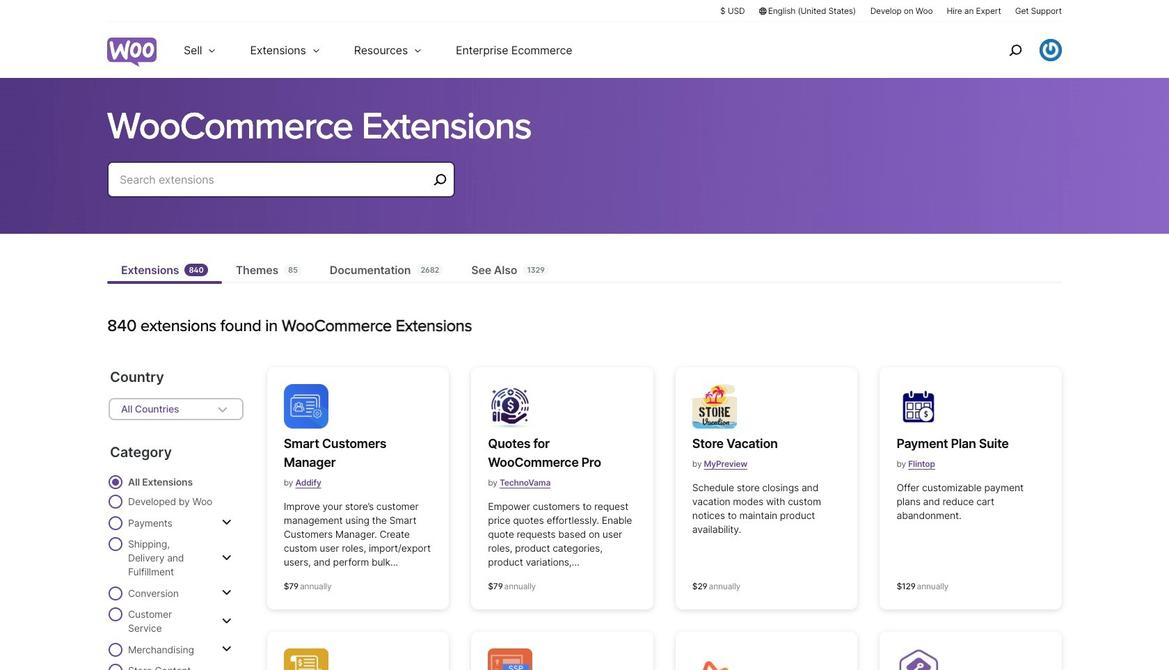 Task type: locate. For each thing, give the bounding box(es) containing it.
open account menu image
[[1040, 39, 1063, 61]]

angle down image
[[214, 401, 231, 418]]

1 show subcategories image from the top
[[222, 517, 232, 528]]

Search extensions search field
[[120, 170, 429, 189]]

3 show subcategories image from the top
[[222, 588, 232, 599]]

show subcategories image
[[222, 517, 232, 528], [222, 553, 232, 564], [222, 588, 232, 599], [222, 644, 232, 655]]

None search field
[[107, 162, 455, 214]]



Task type: describe. For each thing, give the bounding box(es) containing it.
4 show subcategories image from the top
[[222, 644, 232, 655]]

service navigation menu element
[[980, 28, 1063, 73]]

2 show subcategories image from the top
[[222, 553, 232, 564]]

Filter countries field
[[109, 398, 244, 421]]

show subcategories image
[[222, 616, 232, 627]]

search image
[[1005, 39, 1027, 61]]



